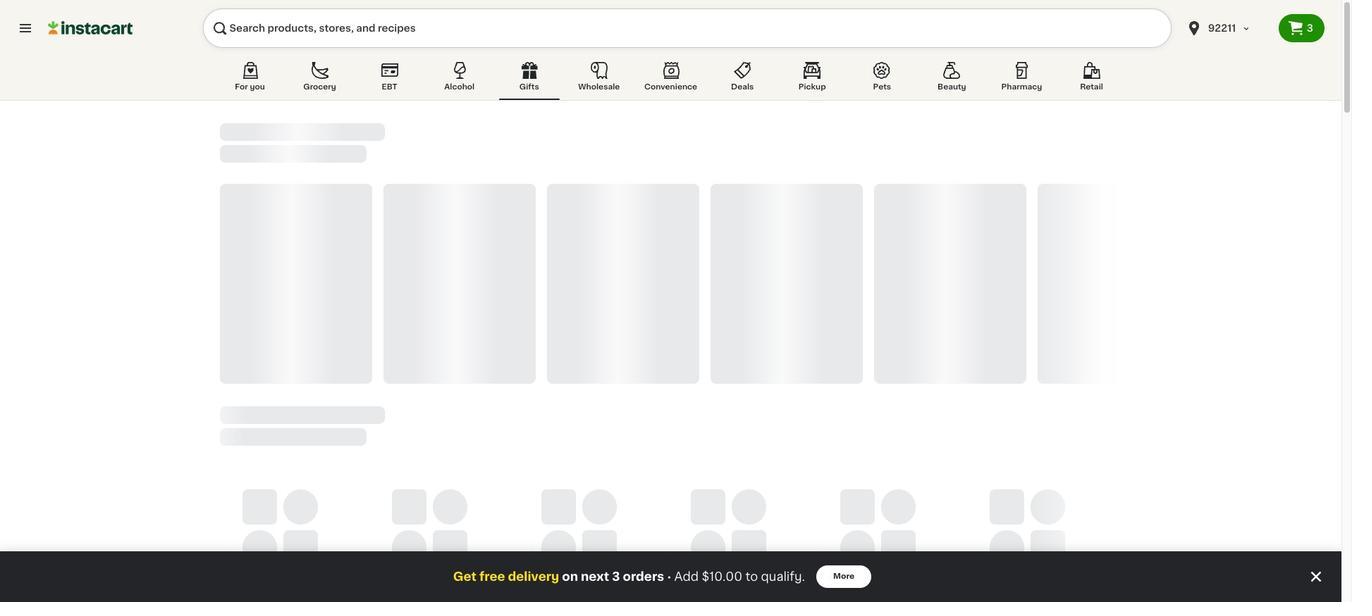 Task type: locate. For each thing, give the bounding box(es) containing it.
pickup
[[799, 83, 826, 91]]

you
[[250, 83, 265, 91]]

treatment tracker modal dialog
[[0, 552, 1342, 603]]

1 vertical spatial 3
[[612, 572, 620, 583]]

for
[[235, 83, 248, 91]]

beauty
[[938, 83, 966, 91]]

get free delivery on next 3 orders • add $10.00 to qualify.
[[453, 572, 805, 583]]

shop categories tab list
[[220, 59, 1122, 100]]

1 progress bar from the top
[[220, 123, 1190, 384]]

pharmacy button
[[991, 59, 1052, 100]]

1 vertical spatial progress bar
[[220, 407, 1238, 603]]

free
[[479, 572, 505, 583]]

2 92211 button from the left
[[1186, 8, 1270, 48]]

0 vertical spatial 3
[[1307, 23, 1313, 33]]

None search field
[[203, 8, 1172, 48]]

0 horizontal spatial 3
[[612, 572, 620, 583]]

ebt button
[[359, 59, 420, 100]]

convenience
[[644, 83, 697, 91]]

0 vertical spatial progress bar
[[220, 123, 1190, 384]]

•
[[667, 572, 671, 583]]

progress bar
[[220, 123, 1190, 384], [220, 407, 1238, 603]]

on
[[562, 572, 578, 583]]

alcohol button
[[429, 59, 490, 100]]

wholesale button
[[569, 59, 629, 100]]

1 horizontal spatial 3
[[1307, 23, 1313, 33]]

92211 button
[[1177, 8, 1279, 48], [1186, 8, 1270, 48]]

for you
[[235, 83, 265, 91]]

convenience button
[[639, 59, 703, 100]]

3
[[1307, 23, 1313, 33], [612, 572, 620, 583]]

gifts
[[519, 83, 539, 91]]

for you button
[[220, 59, 280, 100]]

beauty button
[[922, 59, 982, 100]]

pickup button
[[782, 59, 843, 100]]

pets
[[873, 83, 891, 91]]

tab panel
[[220, 123, 1238, 603]]

more button
[[816, 566, 871, 589]]



Task type: describe. For each thing, give the bounding box(es) containing it.
deals
[[731, 83, 754, 91]]

pets button
[[852, 59, 912, 100]]

2 progress bar from the top
[[220, 407, 1238, 603]]

retail
[[1080, 83, 1103, 91]]

Search field
[[203, 8, 1172, 48]]

3 inside button
[[1307, 23, 1313, 33]]

wholesale
[[578, 83, 620, 91]]

3 button
[[1279, 14, 1325, 42]]

delivery
[[508, 572, 559, 583]]

orders
[[623, 572, 664, 583]]

grocery
[[303, 83, 336, 91]]

1 92211 button from the left
[[1177, 8, 1279, 48]]

gifts button
[[499, 59, 560, 100]]

qualify.
[[761, 572, 805, 583]]

grocery button
[[289, 59, 350, 100]]

ebt
[[382, 83, 397, 91]]

92211
[[1208, 23, 1236, 33]]

3 inside get free delivery on next 3 orders • add $10.00 to qualify.
[[612, 572, 620, 583]]

$10.00
[[702, 572, 742, 583]]

alcohol
[[444, 83, 475, 91]]

next
[[581, 572, 609, 583]]

deals button
[[712, 59, 773, 100]]

more
[[833, 573, 855, 581]]

add
[[674, 572, 699, 583]]

to
[[745, 572, 758, 583]]

get
[[453, 572, 477, 583]]

pharmacy
[[1001, 83, 1042, 91]]

instacart image
[[48, 20, 133, 37]]

retail button
[[1061, 59, 1122, 100]]



Task type: vqa. For each thing, say whether or not it's contained in the screenshot.
the Retail
yes



